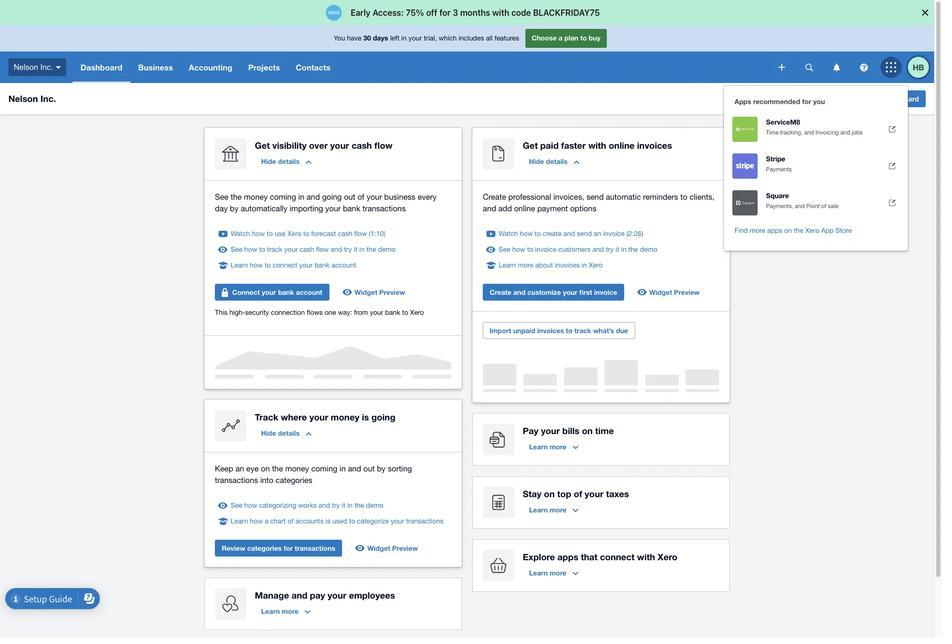 Task type: describe. For each thing, give the bounding box(es) containing it.
create professional invoices, send automatic reminders to clients, and add online payment options
[[483, 192, 715, 213]]

get for get paid faster with online invoices
[[523, 140, 538, 151]]

payments
[[767, 166, 792, 172]]

learn how to connect your bank account
[[231, 261, 356, 269]]

learn more for stay
[[530, 506, 567, 514]]

stripe payments
[[767, 155, 792, 172]]

to left use
[[267, 230, 273, 238]]

learn more for explore
[[530, 569, 567, 577]]

dashboard link
[[73, 52, 130, 83]]

about
[[536, 261, 553, 269]]

square
[[767, 191, 790, 200]]

more for explore apps that connect with xero
[[550, 569, 567, 577]]

coming inside keep an eye on the money coming in and out by sorting transactions into categories
[[311, 464, 338, 473]]

coming inside see the money coming in and going out of your business every day by automatically importing your bank transactions
[[270, 192, 296, 201]]

forecast
[[311, 230, 336, 238]]

you
[[814, 97, 826, 106]]

1 vertical spatial nelson
[[8, 93, 38, 104]]

hide for visibility
[[261, 157, 276, 166]]

on for eye
[[261, 464, 270, 473]]

connect your bank account
[[232, 288, 323, 297]]

learn inside "link"
[[231, 517, 248, 525]]

manage
[[255, 590, 289, 601]]

1 vertical spatial send
[[577, 230, 592, 238]]

nelson inside popup button
[[14, 62, 38, 71]]

learn left about
[[499, 261, 516, 269]]

hb button
[[909, 52, 935, 83]]

learn up connect
[[231, 261, 248, 269]]

1 vertical spatial with
[[638, 552, 656, 563]]

learn more button for on
[[523, 502, 585, 518]]

and left the jobs
[[841, 129, 851, 136]]

to up see how to track your cash flow and try it in the demo
[[303, 230, 310, 238]]

your left business
[[367, 192, 382, 201]]

bills icon image
[[483, 424, 515, 455]]

invoicing
[[816, 129, 839, 136]]

in inside keep an eye on the money coming in and out by sorting transactions into categories
[[340, 464, 346, 473]]

trial,
[[424, 34, 437, 42]]

details for where
[[278, 429, 300, 437]]

how for track
[[244, 246, 257, 253]]

widget preview button for flow
[[338, 284, 412, 301]]

see for see how to invoice customers and try it in the demo
[[499, 246, 511, 253]]

banking preview line graph image
[[215, 347, 452, 379]]

it inside the see how categorizing works and try it in the demo link
[[342, 502, 346, 510]]

apps recommended for you
[[735, 97, 826, 106]]

see how categorizing works and try it in the demo link
[[231, 501, 384, 511]]

app
[[822, 227, 834, 235]]

days
[[373, 34, 388, 42]]

going inside see the money coming in and going out of your business every day by automatically importing your bank transactions
[[322, 192, 342, 201]]

0 vertical spatial a
[[559, 34, 563, 42]]

in inside you have 30 days left in your trial, which includes all features
[[402, 34, 407, 42]]

to inside see how to invoice customers and try it in the demo link
[[527, 246, 534, 253]]

preview for get visibility over your cash flow
[[380, 288, 405, 297]]

see the money coming in and going out of your business every day by automatically importing your bank transactions
[[215, 192, 437, 213]]

learn more for pay
[[530, 443, 567, 451]]

1 horizontal spatial going
[[372, 412, 396, 423]]

bank inside see the money coming in and going out of your business every day by automatically importing your bank transactions
[[343, 204, 361, 213]]

on left 'top'
[[544, 488, 555, 500]]

your right over
[[330, 140, 349, 151]]

the down '(1:10)'
[[367, 246, 376, 253]]

the inside see the money coming in and going out of your business every day by automatically importing your bank transactions
[[231, 192, 242, 201]]

import
[[490, 327, 512, 335]]

way:
[[338, 309, 352, 317]]

more for pay your bills on time
[[550, 443, 567, 451]]

edit dashboard
[[870, 95, 920, 103]]

in inside learn more about invoices in xero link
[[582, 261, 587, 269]]

bank right from
[[385, 309, 401, 317]]

your inside learn how a chart of accounts is used to categorize your transactions "link"
[[391, 517, 405, 525]]

your inside you have 30 days left in your trial, which includes all features
[[409, 34, 422, 42]]

automatically
[[241, 204, 288, 213]]

learn down the pay
[[530, 443, 548, 451]]

account inside learn how to connect your bank account link
[[332, 261, 356, 269]]

1 horizontal spatial online
[[609, 140, 635, 151]]

out inside see the money coming in and going out of your business every day by automatically importing your bank transactions
[[344, 192, 356, 201]]

inc. inside popup button
[[40, 62, 53, 71]]

bills
[[563, 425, 580, 436]]

which
[[439, 34, 457, 42]]

learn more button for your
[[523, 439, 585, 455]]

details for visibility
[[278, 157, 300, 166]]

widget preview for flow
[[355, 288, 405, 297]]

contacts button
[[288, 52, 339, 83]]

1 vertical spatial nelson inc.
[[8, 93, 56, 104]]

accounts
[[296, 517, 324, 525]]

taxes icon image
[[483, 487, 515, 518]]

1 vertical spatial inc.
[[41, 93, 56, 104]]

your inside create and customize your first invoice button
[[563, 288, 578, 297]]

0 vertical spatial an
[[594, 230, 602, 238]]

demo down '(1:10)'
[[378, 246, 396, 253]]

see how to invoice customers and try it in the demo link
[[499, 245, 658, 255]]

account inside connect your bank account button
[[296, 288, 323, 297]]

0 horizontal spatial flow
[[316, 246, 329, 253]]

import unpaid invoices to track what's due
[[490, 327, 629, 335]]

stay on top of your taxes
[[523, 488, 629, 500]]

pay
[[310, 590, 325, 601]]

left
[[390, 34, 400, 42]]

servicem8
[[767, 118, 801, 126]]

group containing apps recommended for you
[[725, 86, 909, 251]]

options
[[571, 204, 597, 213]]

xero for find
[[806, 227, 820, 235]]

see how to invoice customers and try it in the demo
[[499, 246, 658, 253]]

categories inside review categories for transactions button
[[247, 544, 282, 553]]

dashboard
[[885, 95, 920, 103]]

find
[[735, 227, 748, 235]]

0 horizontal spatial track
[[267, 246, 283, 253]]

banking icon image
[[215, 138, 247, 170]]

(1:10)
[[369, 230, 386, 238]]

connection
[[271, 309, 305, 317]]

demo down (2:26)
[[640, 246, 658, 253]]

and up customers on the right
[[564, 230, 575, 238]]

importing
[[290, 204, 323, 213]]

hide for paid
[[530, 157, 544, 166]]

chart
[[270, 517, 286, 525]]

all
[[486, 34, 493, 42]]

and right customers on the right
[[593, 246, 604, 253]]

track inside 'button'
[[575, 327, 592, 335]]

get visibility over your cash flow
[[255, 140, 393, 151]]

categorizing
[[259, 502, 297, 510]]

hide details for visibility
[[261, 157, 300, 166]]

review categories for transactions button
[[215, 540, 342, 557]]

your inside "see how to track your cash flow and try it in the demo" link
[[285, 246, 298, 253]]

learn down explore
[[530, 569, 548, 577]]

money inside see the money coming in and going out of your business every day by automatically importing your bank transactions
[[244, 192, 268, 201]]

into
[[260, 476, 274, 485]]

this high-security connection flows one way: from your bank to xero
[[215, 309, 424, 317]]

learn more button for and
[[255, 603, 317, 620]]

in inside see how to invoice customers and try it in the demo link
[[622, 246, 627, 253]]

invoice inside create and customize your first invoice button
[[595, 288, 618, 297]]

1 vertical spatial money
[[331, 412, 360, 423]]

and right tracking,
[[805, 129, 815, 136]]

keep an eye on the money coming in and out by sorting transactions into categories
[[215, 464, 412, 485]]

see how to track your cash flow and try it in the demo link
[[231, 245, 396, 255]]

learn more button for apps
[[523, 565, 585, 582]]

reminders
[[644, 192, 679, 201]]

details for paid
[[546, 157, 568, 166]]

widget for invoices
[[650, 288, 673, 297]]

due
[[617, 327, 629, 335]]

projects
[[248, 63, 280, 72]]

of right 'top'
[[574, 488, 583, 500]]

security
[[245, 309, 269, 317]]

invoices preview bar graph image
[[483, 360, 720, 392]]

apps
[[735, 97, 752, 106]]

customers
[[559, 246, 591, 253]]

every
[[418, 192, 437, 201]]

your right where
[[310, 412, 329, 423]]

eye
[[246, 464, 259, 473]]

preview for get paid faster with online invoices
[[675, 288, 700, 297]]

apps inside find more apps on the xero app store link
[[768, 227, 783, 235]]

your left taxes
[[585, 488, 604, 500]]

your right importing
[[326, 204, 341, 213]]

create for create professional invoices, send automatic reminders to clients, and add online payment options
[[483, 192, 507, 201]]

hide details button for visibility
[[255, 153, 318, 170]]

transactions inside keep an eye on the money coming in and out by sorting transactions into categories
[[215, 476, 258, 485]]

learn more for manage
[[261, 607, 299, 616]]

keep
[[215, 464, 233, 473]]

choose a plan to buy
[[532, 34, 601, 42]]

and inside create professional invoices, send automatic reminders to clients, and add online payment options
[[483, 204, 497, 213]]

xero for learn
[[589, 261, 603, 269]]

and left pay
[[292, 590, 308, 601]]

the up categorize
[[355, 502, 364, 510]]

transactions inside "link"
[[406, 517, 444, 525]]

this
[[215, 309, 228, 317]]

your inside connect your bank account button
[[262, 288, 276, 297]]

the inside group
[[794, 227, 804, 235]]

where
[[281, 412, 307, 423]]

projects button
[[240, 52, 288, 83]]

svg image inside nelson inc. popup button
[[56, 66, 61, 69]]

and inside keep an eye on the money coming in and out by sorting transactions into categories
[[348, 464, 361, 473]]

includes
[[459, 34, 484, 42]]

faster
[[562, 140, 586, 151]]

hide details for where
[[261, 429, 300, 437]]

plan
[[565, 34, 579, 42]]

cash inside "see how to track your cash flow and try it in the demo" link
[[300, 246, 314, 253]]

visibility
[[273, 140, 307, 151]]

works
[[299, 502, 317, 510]]

learn how a chart of accounts is used to categorize your transactions link
[[231, 516, 444, 527]]

create and customize your first invoice
[[490, 288, 618, 297]]

watch how to use xero to forecast cash flow (1:10) link
[[231, 229, 386, 239]]

point
[[807, 203, 820, 209]]

how for create
[[520, 230, 533, 238]]

navigation containing dashboard
[[73, 52, 772, 83]]

how for works
[[244, 502, 257, 510]]

edit
[[870, 95, 883, 103]]

taxes
[[606, 488, 629, 500]]



Task type: vqa. For each thing, say whether or not it's contained in the screenshot.
Total Tax on Purchases
no



Task type: locate. For each thing, give the bounding box(es) containing it.
1 vertical spatial coming
[[311, 464, 338, 473]]

0 horizontal spatial with
[[589, 140, 607, 151]]

invoice left (2:26)
[[604, 230, 625, 238]]

create up 'add'
[[483, 192, 507, 201]]

learn more button down manage
[[255, 603, 317, 620]]

to left create
[[535, 230, 541, 238]]

widget preview
[[355, 288, 405, 297], [650, 288, 700, 297], [368, 544, 418, 553]]

bank down "see how to track your cash flow and try it in the demo" link
[[315, 261, 330, 269]]

1 horizontal spatial out
[[364, 464, 375, 473]]

how for invoice
[[513, 246, 526, 253]]

svg image
[[887, 62, 897, 73], [806, 63, 814, 71], [834, 63, 841, 71], [779, 64, 786, 70]]

on inside group
[[785, 227, 793, 235]]

0 horizontal spatial account
[[296, 288, 323, 297]]

1 vertical spatial create
[[490, 288, 512, 297]]

1 horizontal spatial with
[[638, 552, 656, 563]]

track left 'what's'
[[575, 327, 592, 335]]

a inside learn how a chart of accounts is used to categorize your transactions "link"
[[265, 517, 269, 525]]

of left sale on the right top of the page
[[822, 203, 827, 209]]

create inside create professional invoices, send automatic reminders to clients, and add online payment options
[[483, 192, 507, 201]]

0 horizontal spatial online
[[514, 204, 536, 213]]

create inside create and customize your first invoice button
[[490, 288, 512, 297]]

0 vertical spatial invoice
[[604, 230, 625, 238]]

for for recommended
[[803, 97, 812, 106]]

to right from
[[402, 309, 409, 317]]

1 get from the left
[[255, 140, 270, 151]]

sorting
[[388, 464, 412, 473]]

of inside see the money coming in and going out of your business every day by automatically importing your bank transactions
[[358, 192, 365, 201]]

and up importing
[[307, 192, 320, 201]]

see
[[215, 192, 229, 201], [231, 246, 243, 253], [499, 246, 511, 253], [231, 502, 243, 510]]

on inside keep an eye on the money coming in and out by sorting transactions into categories
[[261, 464, 270, 473]]

0 vertical spatial nelson
[[14, 62, 38, 71]]

edit dashboard button
[[863, 90, 926, 107]]

0 horizontal spatial apps
[[558, 552, 579, 563]]

by right day
[[230, 204, 239, 213]]

for inside group
[[803, 97, 812, 106]]

1 horizontal spatial money
[[285, 464, 309, 473]]

and inside see the money coming in and going out of your business every day by automatically importing your bank transactions
[[307, 192, 320, 201]]

your inside learn how to connect your bank account link
[[299, 261, 313, 269]]

to up connect your bank account button in the top of the page
[[265, 261, 271, 269]]

money right where
[[331, 412, 360, 423]]

1 horizontal spatial is
[[362, 412, 369, 423]]

money up see how categorizing works and try it in the demo
[[285, 464, 309, 473]]

time
[[596, 425, 614, 436]]

xero for explore
[[658, 552, 678, 563]]

on for bills
[[582, 425, 593, 436]]

1 vertical spatial out
[[364, 464, 375, 473]]

in
[[402, 34, 407, 42], [298, 192, 305, 201], [360, 246, 365, 253], [622, 246, 627, 253], [582, 261, 587, 269], [340, 464, 346, 473], [348, 502, 353, 510]]

learn how a chart of accounts is used to categorize your transactions
[[231, 517, 444, 525]]

0 horizontal spatial going
[[322, 192, 342, 201]]

first
[[580, 288, 593, 297]]

1 horizontal spatial a
[[559, 34, 563, 42]]

1 vertical spatial for
[[284, 544, 293, 553]]

employees icon image
[[215, 588, 247, 620]]

by inside keep an eye on the money coming in and out by sorting transactions into categories
[[377, 464, 386, 473]]

your right connect
[[262, 288, 276, 297]]

of inside "link"
[[288, 517, 294, 525]]

group
[[725, 86, 909, 251]]

0 vertical spatial apps
[[768, 227, 783, 235]]

categories inside keep an eye on the money coming in and out by sorting transactions into categories
[[276, 476, 313, 485]]

0 vertical spatial invoices
[[638, 140, 673, 151]]

one
[[325, 309, 336, 317]]

svg image left dashboard link
[[56, 66, 61, 69]]

learn more down the pay
[[530, 443, 567, 451]]

invoices
[[638, 140, 673, 151], [555, 261, 580, 269], [538, 327, 564, 335]]

payments,
[[767, 203, 794, 209]]

see for see the money coming in and going out of your business every day by automatically importing your bank transactions
[[215, 192, 229, 201]]

0 horizontal spatial out
[[344, 192, 356, 201]]

0 horizontal spatial for
[[284, 544, 293, 553]]

bank inside button
[[278, 288, 294, 297]]

online right faster
[[609, 140, 635, 151]]

create for create and customize your first invoice
[[490, 288, 512, 297]]

1 vertical spatial invoices
[[555, 261, 580, 269]]

on for apps
[[785, 227, 793, 235]]

by
[[230, 204, 239, 213], [377, 464, 386, 473]]

that
[[581, 552, 598, 563]]

see how categorizing works and try it in the demo
[[231, 502, 384, 510]]

1 vertical spatial apps
[[558, 552, 579, 563]]

for down chart
[[284, 544, 293, 553]]

paid
[[541, 140, 559, 151]]

dialog
[[0, 0, 943, 25]]

more right the 'find'
[[750, 227, 766, 235]]

0 vertical spatial by
[[230, 204, 239, 213]]

transactions
[[363, 204, 406, 213], [215, 476, 258, 485], [406, 517, 444, 525], [295, 544, 336, 553]]

and inside button
[[514, 288, 526, 297]]

2 horizontal spatial it
[[616, 246, 620, 253]]

0 vertical spatial track
[[267, 246, 283, 253]]

apps down payments,
[[768, 227, 783, 235]]

2 vertical spatial invoice
[[595, 288, 618, 297]]

0 horizontal spatial try
[[332, 502, 340, 510]]

2 horizontal spatial money
[[331, 412, 360, 423]]

in inside see the money coming in and going out of your business every day by automatically importing your bank transactions
[[298, 192, 305, 201]]

track money icon image
[[215, 410, 247, 442]]

an up see how to invoice customers and try it in the demo
[[594, 230, 602, 238]]

learn more about invoices in xero
[[499, 261, 603, 269]]

xero inside group
[[806, 227, 820, 235]]

how for use
[[252, 230, 265, 238]]

get
[[255, 140, 270, 151], [523, 140, 538, 151]]

account down "see how to track your cash flow and try it in the demo" link
[[332, 261, 356, 269]]

by inside see the money coming in and going out of your business every day by automatically importing your bank transactions
[[230, 204, 239, 213]]

is inside "link"
[[326, 517, 331, 525]]

1 vertical spatial track
[[575, 327, 592, 335]]

categories down chart
[[247, 544, 282, 553]]

your right pay
[[328, 590, 347, 601]]

time
[[767, 129, 779, 136]]

by left sorting at the bottom left
[[377, 464, 386, 473]]

0 vertical spatial for
[[803, 97, 812, 106]]

recommended
[[754, 97, 801, 106]]

navigation
[[73, 52, 772, 83]]

it inside see how to invoice customers and try it in the demo link
[[616, 246, 620, 253]]

the down (2:26)
[[629, 246, 639, 253]]

money inside keep an eye on the money coming in and out by sorting transactions into categories
[[285, 464, 309, 473]]

transactions inside see the money coming in and going out of your business every day by automatically importing your bank transactions
[[363, 204, 406, 213]]

0 vertical spatial create
[[483, 192, 507, 201]]

1 vertical spatial a
[[265, 517, 269, 525]]

connect
[[273, 261, 298, 269], [600, 552, 635, 563]]

online down professional
[[514, 204, 536, 213]]

more inside group
[[750, 227, 766, 235]]

of right chart
[[288, 517, 294, 525]]

widget preview button
[[338, 284, 412, 301], [633, 284, 707, 301], [351, 540, 425, 557]]

0 vertical spatial is
[[362, 412, 369, 423]]

to up 'learn how to connect your bank account'
[[259, 246, 265, 253]]

more left about
[[518, 261, 534, 269]]

0 horizontal spatial a
[[265, 517, 269, 525]]

2 vertical spatial invoices
[[538, 327, 564, 335]]

learn more
[[530, 443, 567, 451], [530, 506, 567, 514], [530, 569, 567, 577], [261, 607, 299, 616]]

watch
[[231, 230, 250, 238], [499, 230, 518, 238]]

nelson inc. inside popup button
[[14, 62, 53, 71]]

0 horizontal spatial coming
[[270, 192, 296, 201]]

invoice inside watch how to create and send an invoice (2:26) link
[[604, 230, 625, 238]]

for inside review categories for transactions button
[[284, 544, 293, 553]]

invoice inside see how to invoice customers and try it in the demo link
[[535, 246, 557, 253]]

of
[[358, 192, 365, 201], [822, 203, 827, 209], [574, 488, 583, 500], [288, 517, 294, 525]]

to inside watch how to create and send an invoice (2:26) link
[[535, 230, 541, 238]]

watch down 'add'
[[499, 230, 518, 238]]

transactions right categorize
[[406, 517, 444, 525]]

for for categories
[[284, 544, 293, 553]]

cash
[[352, 140, 372, 151], [338, 230, 353, 238], [300, 246, 314, 253]]

automatic
[[606, 192, 641, 201]]

cash inside watch how to use xero to forecast cash flow (1:10) link
[[338, 230, 353, 238]]

jobs
[[852, 129, 863, 136]]

1 horizontal spatial account
[[332, 261, 356, 269]]

servicem8 time tracking, and invoicing and jobs
[[767, 118, 863, 136]]

0 horizontal spatial get
[[255, 140, 270, 151]]

invoices icon image
[[483, 138, 515, 170]]

watch for get paid faster with online invoices
[[499, 230, 518, 238]]

to left 'what's'
[[566, 327, 573, 335]]

connect up connect your bank account
[[273, 261, 298, 269]]

see how to track your cash flow and try it in the demo
[[231, 246, 396, 253]]

get left visibility
[[255, 140, 270, 151]]

create and customize your first invoice button
[[483, 284, 625, 301]]

and inside square payments, and point of sale
[[796, 203, 805, 209]]

0 vertical spatial with
[[589, 140, 607, 151]]

more down 'top'
[[550, 506, 567, 514]]

explore
[[523, 552, 555, 563]]

customize
[[528, 288, 561, 297]]

your right the pay
[[541, 425, 560, 436]]

hide details for paid
[[530, 157, 568, 166]]

watch how to create and send an invoice (2:26) link
[[499, 229, 644, 239]]

demo up categorize
[[366, 502, 384, 510]]

to inside create professional invoices, send automatic reminders to clients, and add online payment options
[[681, 192, 688, 201]]

learn
[[231, 261, 248, 269], [499, 261, 516, 269], [530, 443, 548, 451], [530, 506, 548, 514], [231, 517, 248, 525], [530, 569, 548, 577], [261, 607, 280, 616]]

0 vertical spatial flow
[[375, 140, 393, 151]]

apps left that
[[558, 552, 579, 563]]

0 vertical spatial online
[[609, 140, 635, 151]]

hide details button down paid
[[523, 153, 586, 170]]

to right used
[[349, 517, 356, 525]]

track down use
[[267, 246, 283, 253]]

how for connect
[[250, 261, 263, 269]]

hide details button down visibility
[[255, 153, 318, 170]]

hide details down paid
[[530, 157, 568, 166]]

invoices,
[[554, 192, 585, 201]]

to inside learn how a chart of accounts is used to categorize your transactions "link"
[[349, 517, 356, 525]]

1 vertical spatial an
[[236, 464, 244, 473]]

it right customers on the right
[[616, 246, 620, 253]]

out
[[344, 192, 356, 201], [364, 464, 375, 473]]

to inside learn how to connect your bank account link
[[265, 261, 271, 269]]

and down forecast
[[331, 246, 342, 253]]

employees
[[349, 590, 395, 601]]

online
[[609, 140, 635, 151], [514, 204, 536, 213]]

more for manage and pay your employees
[[282, 607, 299, 616]]

1 vertical spatial flow
[[355, 230, 367, 238]]

for
[[803, 97, 812, 106], [284, 544, 293, 553]]

send up the 'options'
[[587, 192, 604, 201]]

add-ons icon image
[[483, 550, 515, 582]]

0 vertical spatial inc.
[[40, 62, 53, 71]]

1 horizontal spatial by
[[377, 464, 386, 473]]

hide for where
[[261, 429, 276, 437]]

1 horizontal spatial coming
[[311, 464, 338, 473]]

0 vertical spatial account
[[332, 261, 356, 269]]

transactions down keep
[[215, 476, 258, 485]]

connect for your
[[273, 261, 298, 269]]

0 vertical spatial nelson inc.
[[14, 62, 53, 71]]

of inside square payments, and point of sale
[[822, 203, 827, 209]]

pay
[[523, 425, 539, 436]]

watch down automatically
[[231, 230, 250, 238]]

create
[[543, 230, 562, 238]]

0 vertical spatial going
[[322, 192, 342, 201]]

and left 'add'
[[483, 204, 497, 213]]

1 horizontal spatial watch
[[499, 230, 518, 238]]

categories right into
[[276, 476, 313, 485]]

0 vertical spatial categories
[[276, 476, 313, 485]]

1 horizontal spatial svg image
[[861, 63, 868, 71]]

on right bills
[[582, 425, 593, 436]]

1 vertical spatial by
[[377, 464, 386, 473]]

business
[[385, 192, 416, 201]]

learn how to connect your bank account link
[[231, 260, 356, 271]]

and
[[805, 129, 815, 136], [841, 129, 851, 136], [307, 192, 320, 201], [796, 203, 805, 209], [483, 204, 497, 213], [564, 230, 575, 238], [331, 246, 342, 253], [593, 246, 604, 253], [514, 288, 526, 297], [348, 464, 361, 473], [319, 502, 330, 510], [292, 590, 308, 601]]

hide details button for paid
[[523, 153, 586, 170]]

it inside "see how to track your cash flow and try it in the demo" link
[[354, 246, 358, 253]]

money up automatically
[[244, 192, 268, 201]]

connect for with
[[600, 552, 635, 563]]

0 vertical spatial send
[[587, 192, 604, 201]]

1 horizontal spatial flow
[[355, 230, 367, 238]]

try right customers on the right
[[606, 246, 614, 253]]

invoices inside import unpaid invoices to track what's due 'button'
[[538, 327, 564, 335]]

high-
[[230, 309, 245, 317]]

more down explore
[[550, 569, 567, 577]]

2 horizontal spatial try
[[606, 246, 614, 253]]

track
[[267, 246, 283, 253], [575, 327, 592, 335]]

payment
[[538, 204, 568, 213]]

on down payments,
[[785, 227, 793, 235]]

learn more down explore
[[530, 569, 567, 577]]

send up see how to invoice customers and try it in the demo
[[577, 230, 592, 238]]

and right "works"
[[319, 502, 330, 510]]

your right from
[[370, 309, 384, 317]]

learn up the review
[[231, 517, 248, 525]]

track where your money is going
[[255, 412, 396, 423]]

2 vertical spatial money
[[285, 464, 309, 473]]

see for see how to track your cash flow and try it in the demo
[[231, 246, 243, 253]]

widget preview for invoices
[[650, 288, 700, 297]]

send
[[587, 192, 604, 201], [577, 230, 592, 238]]

find more apps on the xero app store
[[735, 227, 853, 235]]

your left first on the top right
[[563, 288, 578, 297]]

contacts
[[296, 63, 331, 72]]

1 watch from the left
[[231, 230, 250, 238]]

stay
[[523, 488, 542, 500]]

0 horizontal spatial watch
[[231, 230, 250, 238]]

account up flows
[[296, 288, 323, 297]]

invoice right first on the top right
[[595, 288, 618, 297]]

watch how to create and send an invoice (2:26)
[[499, 230, 644, 238]]

widget
[[355, 288, 378, 297], [650, 288, 673, 297], [368, 544, 391, 553]]

to inside import unpaid invoices to track what's due 'button'
[[566, 327, 573, 335]]

use
[[275, 230, 286, 238]]

hide details down visibility
[[261, 157, 300, 166]]

details down paid
[[546, 157, 568, 166]]

nelson
[[14, 62, 38, 71], [8, 93, 38, 104]]

coming up automatically
[[270, 192, 296, 201]]

2 get from the left
[[523, 140, 538, 151]]

watch how to use xero to forecast cash flow (1:10)
[[231, 230, 386, 238]]

hide down visibility
[[261, 157, 276, 166]]

learn down manage
[[261, 607, 280, 616]]

create up import
[[490, 288, 512, 297]]

over
[[309, 140, 328, 151]]

0 horizontal spatial connect
[[273, 261, 298, 269]]

1 horizontal spatial get
[[523, 140, 538, 151]]

invoice up about
[[535, 246, 557, 253]]

1 horizontal spatial for
[[803, 97, 812, 106]]

get for get visibility over your cash flow
[[255, 140, 270, 151]]

accounting button
[[181, 52, 240, 83]]

1 horizontal spatial connect
[[600, 552, 635, 563]]

more for stay on top of your taxes
[[550, 506, 567, 514]]

1 horizontal spatial try
[[344, 246, 352, 253]]

1 vertical spatial cash
[[338, 230, 353, 238]]

2 horizontal spatial flow
[[375, 140, 393, 151]]

1 vertical spatial invoice
[[535, 246, 557, 253]]

see inside see the money coming in and going out of your business every day by automatically importing your bank transactions
[[215, 192, 229, 201]]

0 horizontal spatial an
[[236, 464, 244, 473]]

hide down the track
[[261, 429, 276, 437]]

to inside "see how to track your cash flow and try it in the demo" link
[[259, 246, 265, 253]]

learn down the stay
[[530, 506, 548, 514]]

cash right forecast
[[338, 230, 353, 238]]

stripe
[[767, 155, 786, 163]]

more down pay your bills on time
[[550, 443, 567, 451]]

1 vertical spatial categories
[[247, 544, 282, 553]]

0 vertical spatial connect
[[273, 261, 298, 269]]

you
[[334, 34, 345, 42]]

2 vertical spatial flow
[[316, 246, 329, 253]]

in inside the see how categorizing works and try it in the demo link
[[348, 502, 353, 510]]

dashboard
[[81, 63, 123, 72]]

0 horizontal spatial it
[[342, 502, 346, 510]]

how for chart
[[250, 517, 263, 525]]

xero
[[806, 227, 820, 235], [288, 230, 302, 238], [589, 261, 603, 269], [410, 309, 424, 317], [658, 552, 678, 563]]

0 horizontal spatial by
[[230, 204, 239, 213]]

2 vertical spatial cash
[[300, 246, 314, 253]]

0 vertical spatial cash
[[352, 140, 372, 151]]

in inside "see how to track your cash flow and try it in the demo" link
[[360, 246, 365, 253]]

review
[[222, 544, 246, 553]]

1 horizontal spatial an
[[594, 230, 602, 238]]

1 horizontal spatial track
[[575, 327, 592, 335]]

0 vertical spatial money
[[244, 192, 268, 201]]

flows
[[307, 309, 323, 317]]

how inside "link"
[[250, 517, 263, 525]]

watch for get visibility over your cash flow
[[231, 230, 250, 238]]

30
[[364, 34, 371, 42]]

details down where
[[278, 429, 300, 437]]

0 vertical spatial out
[[344, 192, 356, 201]]

0 horizontal spatial is
[[326, 517, 331, 525]]

to
[[581, 34, 587, 42], [681, 192, 688, 201], [267, 230, 273, 238], [303, 230, 310, 238], [535, 230, 541, 238], [259, 246, 265, 253], [527, 246, 534, 253], [265, 261, 271, 269], [402, 309, 409, 317], [566, 327, 573, 335], [349, 517, 356, 525]]

out inside keep an eye on the money coming in and out by sorting transactions into categories
[[364, 464, 375, 473]]

hide details button for where
[[255, 425, 318, 442]]

app recommendations element
[[725, 111, 909, 221]]

it down watch how to use xero to forecast cash flow (1:10) link
[[354, 246, 358, 253]]

of left business
[[358, 192, 365, 201]]

0 vertical spatial coming
[[270, 192, 296, 201]]

hide details button
[[255, 153, 318, 170], [523, 153, 586, 170], [255, 425, 318, 442]]

connect
[[232, 288, 260, 297]]

clients,
[[690, 192, 715, 201]]

see for see how categorizing works and try it in the demo
[[231, 502, 243, 510]]

learn more down the stay
[[530, 506, 567, 514]]

1 horizontal spatial apps
[[768, 227, 783, 235]]

1 vertical spatial online
[[514, 204, 536, 213]]

features
[[495, 34, 520, 42]]

svg image
[[861, 63, 868, 71], [56, 66, 61, 69]]

banner
[[0, 25, 935, 251]]

transactions inside button
[[295, 544, 336, 553]]

2 watch from the left
[[499, 230, 518, 238]]

widget preview button for invoices
[[633, 284, 707, 301]]

learn more about invoices in xero link
[[499, 260, 603, 271]]

the inside keep an eye on the money coming in and out by sorting transactions into categories
[[272, 464, 283, 473]]

1 vertical spatial is
[[326, 517, 331, 525]]

send inside create professional invoices, send automatic reminders to clients, and add online payment options
[[587, 192, 604, 201]]

invoices inside learn more about invoices in xero link
[[555, 261, 580, 269]]

0 horizontal spatial money
[[244, 192, 268, 201]]

widget for flow
[[355, 288, 378, 297]]

0 horizontal spatial svg image
[[56, 66, 61, 69]]

transactions down business
[[363, 204, 406, 213]]

to left buy
[[581, 34, 587, 42]]

banner containing hb
[[0, 25, 935, 251]]

(2:26)
[[627, 230, 644, 238]]

see down 'add'
[[499, 246, 511, 253]]

day
[[215, 204, 228, 213]]

1 vertical spatial going
[[372, 412, 396, 423]]

1 vertical spatial account
[[296, 288, 323, 297]]

an inside keep an eye on the money coming in and out by sorting transactions into categories
[[236, 464, 244, 473]]

1 vertical spatial connect
[[600, 552, 635, 563]]

connect right that
[[600, 552, 635, 563]]

coming up "works"
[[311, 464, 338, 473]]

your right categorize
[[391, 517, 405, 525]]

and left sorting at the bottom left
[[348, 464, 361, 473]]

hb
[[913, 62, 925, 72]]

hide details down where
[[261, 429, 300, 437]]

hide details
[[261, 157, 300, 166], [530, 157, 568, 166], [261, 429, 300, 437]]

online inside create professional invoices, send automatic reminders to clients, and add online payment options
[[514, 204, 536, 213]]

out left sorting at the bottom left
[[364, 464, 375, 473]]



